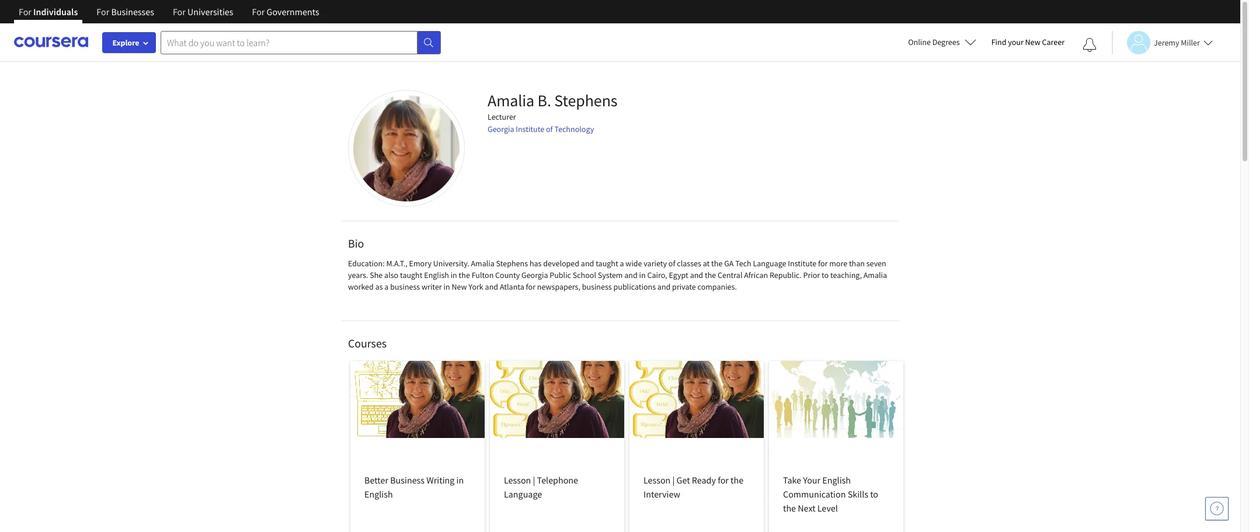 Task type: describe. For each thing, give the bounding box(es) containing it.
communication
[[783, 488, 846, 500]]

degrees
[[933, 37, 960, 47]]

teaching,
[[831, 270, 862, 280]]

online degrees button
[[899, 29, 986, 55]]

level
[[818, 502, 838, 514]]

lesson | telephone language
[[504, 474, 578, 500]]

take your english communication skills to the next level link
[[769, 361, 904, 532]]

help center image
[[1211, 502, 1225, 516]]

interview
[[644, 488, 681, 500]]

lesson for lesson | telephone language
[[504, 474, 531, 486]]

newspapers,
[[537, 282, 581, 292]]

0 vertical spatial a
[[620, 258, 624, 269]]

governments
[[267, 6, 319, 18]]

stephens inside amalia b. stephens lecturer georgia institute of technology
[[555, 90, 618, 111]]

central
[[718, 270, 743, 280]]

african
[[745, 270, 768, 280]]

m.a.t.,
[[386, 258, 408, 269]]

republic.
[[770, 270, 802, 280]]

publications
[[614, 282, 656, 292]]

for businesses
[[97, 6, 154, 18]]

school
[[573, 270, 597, 280]]

fulton
[[472, 270, 494, 280]]

banner navigation
[[9, 0, 329, 32]]

technology
[[555, 124, 594, 134]]

find
[[992, 37, 1007, 47]]

1 horizontal spatial new
[[1026, 37, 1041, 47]]

telephone
[[537, 474, 578, 486]]

0 vertical spatial for
[[819, 258, 828, 269]]

explore
[[112, 37, 139, 48]]

jeremy
[[1154, 37, 1180, 48]]

| for telephone
[[533, 474, 535, 486]]

georgia institute of technology link
[[488, 124, 594, 134]]

career
[[1043, 37, 1065, 47]]

find your new career
[[992, 37, 1065, 47]]

amalia inside amalia b. stephens lecturer georgia institute of technology
[[488, 90, 535, 111]]

than
[[849, 258, 865, 269]]

and down fulton
[[485, 282, 498, 292]]

english inside better business writing in english
[[365, 488, 393, 500]]

online degrees
[[909, 37, 960, 47]]

lesson | get ready for the interview
[[644, 474, 744, 500]]

english inside 'take your english communication skills to the next level'
[[823, 474, 851, 486]]

language inside education: m.a.t., emory university. amalia stephens has developed and taught a wide variety of classes at the ga tech language institute for more than seven years. she also taught english in the fulton county georgia public school system and in cairo, egypt and the central african republic. prior to teaching, amalia worked as a business writer in new york and atlanta for newspapers, business publications and private companies.
[[753, 258, 787, 269]]

cairo,
[[648, 270, 668, 280]]

at
[[703, 258, 710, 269]]

georgia inside education: m.a.t., emory university. amalia stephens has developed and taught a wide variety of classes at the ga tech language institute for more than seven years. she also taught english in the fulton county georgia public school system and in cairo, egypt and the central african republic. prior to teaching, amalia worked as a business writer in new york and atlanta for newspapers, business publications and private companies.
[[522, 270, 548, 280]]

tech
[[736, 258, 752, 269]]

to inside education: m.a.t., emory university. amalia stephens has developed and taught a wide variety of classes at the ga tech language institute for more than seven years. she also taught english in the fulton county georgia public school system and in cairo, egypt and the central african republic. prior to teaching, amalia worked as a business writer in new york and atlanta for newspapers, business publications and private companies.
[[822, 270, 829, 280]]

What do you want to learn? text field
[[161, 31, 418, 54]]

private
[[673, 282, 696, 292]]

jeremy miller
[[1154, 37, 1201, 48]]

better business writing in english
[[365, 474, 464, 500]]

in inside better business writing in english
[[457, 474, 464, 486]]

egypt
[[669, 270, 689, 280]]

profile image
[[348, 90, 465, 207]]

prior
[[804, 270, 820, 280]]

2 business from the left
[[582, 282, 612, 292]]

institute inside amalia b. stephens lecturer georgia institute of technology
[[516, 124, 545, 134]]

and up school
[[581, 258, 594, 269]]

lesson | get ready for the interview link
[[630, 361, 764, 532]]

take
[[783, 474, 802, 486]]

the right at
[[712, 258, 723, 269]]

in down the university. at the left of page
[[451, 270, 457, 280]]

university.
[[433, 258, 470, 269]]

b.
[[538, 90, 551, 111]]

for for universities
[[173, 6, 186, 18]]

jeremy miller button
[[1112, 31, 1213, 54]]

english inside education: m.a.t., emory university. amalia stephens has developed and taught a wide variety of classes at the ga tech language institute for more than seven years. she also taught english in the fulton county georgia public school system and in cairo, egypt and the central african republic. prior to teaching, amalia worked as a business writer in new york and atlanta for newspapers, business publications and private companies.
[[424, 270, 449, 280]]

county
[[496, 270, 520, 280]]

courses
[[348, 336, 387, 351]]

skills
[[848, 488, 869, 500]]

bio
[[348, 236, 364, 251]]

system
[[598, 270, 623, 280]]

0 horizontal spatial a
[[385, 282, 389, 292]]

businesses
[[111, 6, 154, 18]]

and down cairo,
[[658, 282, 671, 292]]

of inside amalia b. stephens lecturer georgia institute of technology
[[546, 124, 553, 134]]

public
[[550, 270, 571, 280]]

business
[[390, 474, 425, 486]]

emory
[[409, 258, 432, 269]]

she
[[370, 270, 383, 280]]

developed
[[543, 258, 580, 269]]

georgia inside amalia b. stephens lecturer georgia institute of technology
[[488, 124, 514, 134]]

in up publications
[[639, 270, 646, 280]]

wide
[[626, 258, 642, 269]]

atlanta
[[500, 282, 525, 292]]

more
[[830, 258, 848, 269]]

lecturer
[[488, 112, 516, 122]]

1 vertical spatial for
[[526, 282, 536, 292]]



Task type: vqa. For each thing, say whether or not it's contained in the screenshot.
the Take Your English Communication Skills to the Next Level
yes



Task type: locate. For each thing, give the bounding box(es) containing it.
0 horizontal spatial business
[[390, 282, 420, 292]]

1 horizontal spatial to
[[871, 488, 879, 500]]

2 lesson from the left
[[644, 474, 671, 486]]

language inside "lesson | telephone language"
[[504, 488, 542, 500]]

lesson | telephone language link
[[490, 361, 625, 532]]

next
[[798, 502, 816, 514]]

1 vertical spatial taught
[[400, 270, 423, 280]]

1 horizontal spatial a
[[620, 258, 624, 269]]

2 horizontal spatial for
[[819, 258, 828, 269]]

0 horizontal spatial of
[[546, 124, 553, 134]]

1 for from the left
[[19, 6, 31, 18]]

1 vertical spatial institute
[[788, 258, 817, 269]]

1 vertical spatial a
[[385, 282, 389, 292]]

online
[[909, 37, 931, 47]]

2 vertical spatial english
[[365, 488, 393, 500]]

1 vertical spatial stephens
[[496, 258, 528, 269]]

for left more
[[819, 258, 828, 269]]

stephens inside education: m.a.t., emory university. amalia stephens has developed and taught a wide variety of classes at the ga tech language institute for more than seven years. she also taught english in the fulton county georgia public school system and in cairo, egypt and the central african republic. prior to teaching, amalia worked as a business writer in new york and atlanta for newspapers, business publications and private companies.
[[496, 258, 528, 269]]

writing
[[427, 474, 455, 486]]

in right the writing
[[457, 474, 464, 486]]

georgia down lecturer
[[488, 124, 514, 134]]

| for get
[[673, 474, 675, 486]]

1 business from the left
[[390, 282, 420, 292]]

1 horizontal spatial lesson
[[644, 474, 671, 486]]

ready
[[692, 474, 716, 486]]

1 horizontal spatial english
[[424, 270, 449, 280]]

2 for from the left
[[97, 6, 109, 18]]

has
[[530, 258, 542, 269]]

find your new career link
[[986, 35, 1071, 50]]

1 horizontal spatial georgia
[[522, 270, 548, 280]]

3 for from the left
[[173, 6, 186, 18]]

georgia down has
[[522, 270, 548, 280]]

of
[[546, 124, 553, 134], [669, 258, 676, 269]]

ga
[[725, 258, 734, 269]]

0 vertical spatial language
[[753, 258, 787, 269]]

institute inside education: m.a.t., emory university. amalia stephens has developed and taught a wide variety of classes at the ga tech language institute for more than seven years. she also taught english in the fulton county georgia public school system and in cairo, egypt and the central african republic. prior to teaching, amalia worked as a business writer in new york and atlanta for newspapers, business publications and private companies.
[[788, 258, 817, 269]]

2 vertical spatial for
[[718, 474, 729, 486]]

business down also
[[390, 282, 420, 292]]

for inside lesson | get ready for the interview
[[718, 474, 729, 486]]

taught up system
[[596, 258, 619, 269]]

universities
[[188, 6, 233, 18]]

for individuals
[[19, 6, 78, 18]]

lesson left telephone
[[504, 474, 531, 486]]

0 horizontal spatial english
[[365, 488, 393, 500]]

of up 'egypt'
[[669, 258, 676, 269]]

education:
[[348, 258, 385, 269]]

education: m.a.t., emory university. amalia stephens has developed and taught a wide variety of classes at the ga tech language institute for more than seven years. she also taught english in the fulton county georgia public school system and in cairo, egypt and the central african republic. prior to teaching, amalia worked as a business writer in new york and atlanta for newspapers, business publications and private companies.
[[348, 258, 888, 292]]

show notifications image
[[1083, 38, 1097, 52]]

0 horizontal spatial stephens
[[496, 258, 528, 269]]

individuals
[[33, 6, 78, 18]]

amalia up fulton
[[471, 258, 495, 269]]

1 horizontal spatial taught
[[596, 258, 619, 269]]

the
[[712, 258, 723, 269], [459, 270, 470, 280], [705, 270, 716, 280], [731, 474, 744, 486], [783, 502, 796, 514]]

1 horizontal spatial language
[[753, 258, 787, 269]]

for left businesses
[[97, 6, 109, 18]]

english down better
[[365, 488, 393, 500]]

new left 'york'
[[452, 282, 467, 292]]

for right ready
[[718, 474, 729, 486]]

for for individuals
[[19, 6, 31, 18]]

1 horizontal spatial of
[[669, 258, 676, 269]]

1 horizontal spatial stephens
[[555, 90, 618, 111]]

better business writing in english link
[[351, 361, 485, 532]]

0 horizontal spatial lesson
[[504, 474, 531, 486]]

in right writer
[[444, 282, 450, 292]]

as
[[375, 282, 383, 292]]

0 horizontal spatial taught
[[400, 270, 423, 280]]

language down telephone
[[504, 488, 542, 500]]

coursera image
[[14, 33, 88, 52]]

for for businesses
[[97, 6, 109, 18]]

business down school
[[582, 282, 612, 292]]

variety
[[644, 258, 667, 269]]

amalia down seven
[[864, 270, 888, 280]]

0 vertical spatial stephens
[[555, 90, 618, 111]]

for left individuals
[[19, 6, 31, 18]]

worked
[[348, 282, 374, 292]]

to inside 'take your english communication skills to the next level'
[[871, 488, 879, 500]]

0 vertical spatial new
[[1026, 37, 1041, 47]]

in
[[451, 270, 457, 280], [639, 270, 646, 280], [444, 282, 450, 292], [457, 474, 464, 486]]

| inside lesson | get ready for the interview
[[673, 474, 675, 486]]

0 vertical spatial institute
[[516, 124, 545, 134]]

0 horizontal spatial |
[[533, 474, 535, 486]]

the up 'york'
[[459, 270, 470, 280]]

amalia up lecturer
[[488, 90, 535, 111]]

for governments
[[252, 6, 319, 18]]

1 horizontal spatial |
[[673, 474, 675, 486]]

of inside education: m.a.t., emory university. amalia stephens has developed and taught a wide variety of classes at the ga tech language institute for more than seven years. she also taught english in the fulton county georgia public school system and in cairo, egypt and the central african republic. prior to teaching, amalia worked as a business writer in new york and atlanta for newspapers, business publications and private companies.
[[669, 258, 676, 269]]

get
[[677, 474, 690, 486]]

for
[[819, 258, 828, 269], [526, 282, 536, 292], [718, 474, 729, 486]]

2 | from the left
[[673, 474, 675, 486]]

the right ready
[[731, 474, 744, 486]]

institute down lecturer
[[516, 124, 545, 134]]

for left governments
[[252, 6, 265, 18]]

the inside lesson | get ready for the interview
[[731, 474, 744, 486]]

new right your
[[1026, 37, 1041, 47]]

lesson
[[504, 474, 531, 486], [644, 474, 671, 486]]

stephens up technology
[[555, 90, 618, 111]]

language
[[753, 258, 787, 269], [504, 488, 542, 500]]

for left universities
[[173, 6, 186, 18]]

4 for from the left
[[252, 6, 265, 18]]

0 horizontal spatial for
[[526, 282, 536, 292]]

georgia
[[488, 124, 514, 134], [522, 270, 548, 280]]

1 vertical spatial to
[[871, 488, 879, 500]]

also
[[384, 270, 399, 280]]

the left next
[[783, 502, 796, 514]]

1 vertical spatial english
[[823, 474, 851, 486]]

0 horizontal spatial institute
[[516, 124, 545, 134]]

english
[[424, 270, 449, 280], [823, 474, 851, 486], [365, 488, 393, 500]]

york
[[469, 282, 484, 292]]

and down wide
[[625, 270, 638, 280]]

take your english communication skills to the next level
[[783, 474, 879, 514]]

0 vertical spatial amalia
[[488, 90, 535, 111]]

1 vertical spatial amalia
[[471, 258, 495, 269]]

your
[[803, 474, 821, 486]]

| inside "lesson | telephone language"
[[533, 474, 535, 486]]

to right the skills
[[871, 488, 879, 500]]

for right 'atlanta'
[[526, 282, 536, 292]]

stephens
[[555, 90, 618, 111], [496, 258, 528, 269]]

the down at
[[705, 270, 716, 280]]

your
[[1009, 37, 1024, 47]]

of left technology
[[546, 124, 553, 134]]

lesson inside lesson | get ready for the interview
[[644, 474, 671, 486]]

0 vertical spatial english
[[424, 270, 449, 280]]

1 lesson from the left
[[504, 474, 531, 486]]

and down classes at the right
[[690, 270, 704, 280]]

for for governments
[[252, 6, 265, 18]]

1 horizontal spatial for
[[718, 474, 729, 486]]

a left wide
[[620, 258, 624, 269]]

lesson for lesson | get ready for the interview
[[644, 474, 671, 486]]

2 horizontal spatial english
[[823, 474, 851, 486]]

| left telephone
[[533, 474, 535, 486]]

lesson up interview
[[644, 474, 671, 486]]

1 horizontal spatial business
[[582, 282, 612, 292]]

new inside education: m.a.t., emory university. amalia stephens has developed and taught a wide variety of classes at the ga tech language institute for more than seven years. she also taught english in the fulton county georgia public school system and in cairo, egypt and the central african republic. prior to teaching, amalia worked as a business writer in new york and atlanta for newspapers, business publications and private companies.
[[452, 282, 467, 292]]

english up writer
[[424, 270, 449, 280]]

institute up prior
[[788, 258, 817, 269]]

None search field
[[161, 31, 441, 54]]

0 vertical spatial of
[[546, 124, 553, 134]]

1 | from the left
[[533, 474, 535, 486]]

business
[[390, 282, 420, 292], [582, 282, 612, 292]]

a right as
[[385, 282, 389, 292]]

years.
[[348, 270, 368, 280]]

companies.
[[698, 282, 737, 292]]

2 vertical spatial amalia
[[864, 270, 888, 280]]

0 vertical spatial georgia
[[488, 124, 514, 134]]

lesson inside "lesson | telephone language"
[[504, 474, 531, 486]]

0 vertical spatial taught
[[596, 258, 619, 269]]

1 vertical spatial language
[[504, 488, 542, 500]]

the inside 'take your english communication skills to the next level'
[[783, 502, 796, 514]]

explore button
[[102, 32, 156, 53]]

institute
[[516, 124, 545, 134], [788, 258, 817, 269]]

0 horizontal spatial language
[[504, 488, 542, 500]]

better
[[365, 474, 389, 486]]

taught down the emory
[[400, 270, 423, 280]]

classes
[[677, 258, 702, 269]]

miller
[[1182, 37, 1201, 48]]

a
[[620, 258, 624, 269], [385, 282, 389, 292]]

0 horizontal spatial georgia
[[488, 124, 514, 134]]

english right "your"
[[823, 474, 851, 486]]

writer
[[422, 282, 442, 292]]

0 horizontal spatial to
[[822, 270, 829, 280]]

to
[[822, 270, 829, 280], [871, 488, 879, 500]]

| left get
[[673, 474, 675, 486]]

1 vertical spatial georgia
[[522, 270, 548, 280]]

language up african
[[753, 258, 787, 269]]

amalia
[[488, 90, 535, 111], [471, 258, 495, 269], [864, 270, 888, 280]]

0 horizontal spatial new
[[452, 282, 467, 292]]

stephens up county at the left bottom
[[496, 258, 528, 269]]

for universities
[[173, 6, 233, 18]]

1 vertical spatial new
[[452, 282, 467, 292]]

to right prior
[[822, 270, 829, 280]]

0 vertical spatial to
[[822, 270, 829, 280]]

and
[[581, 258, 594, 269], [625, 270, 638, 280], [690, 270, 704, 280], [485, 282, 498, 292], [658, 282, 671, 292]]

1 vertical spatial of
[[669, 258, 676, 269]]

1 horizontal spatial institute
[[788, 258, 817, 269]]

amalia b. stephens lecturer georgia institute of technology
[[488, 90, 618, 134]]

seven
[[867, 258, 887, 269]]



